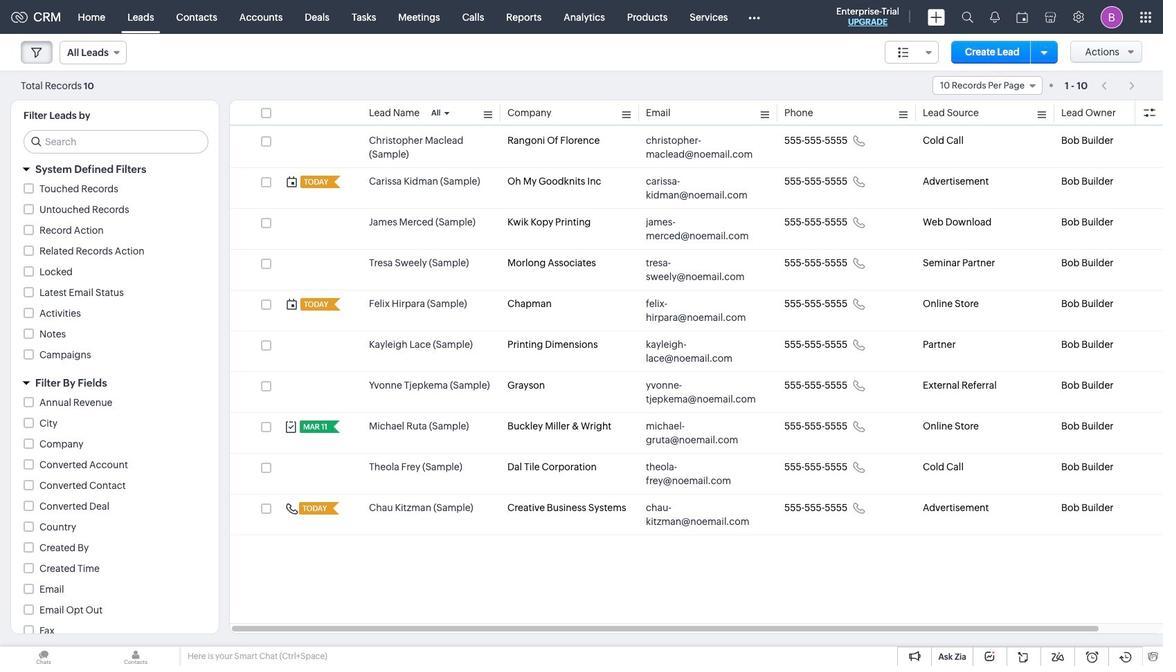 Task type: describe. For each thing, give the bounding box(es) containing it.
search image
[[962, 11, 974, 23]]

signals element
[[982, 0, 1008, 34]]

search element
[[954, 0, 982, 34]]

profile image
[[1101, 6, 1123, 28]]

profile element
[[1093, 0, 1131, 34]]

Other Modules field
[[739, 6, 769, 28]]

none field size
[[885, 41, 939, 64]]

signals image
[[990, 11, 1000, 23]]

logo image
[[11, 11, 28, 23]]

Search text field
[[24, 131, 208, 153]]

contacts image
[[92, 647, 179, 667]]

size image
[[898, 46, 909, 59]]

create menu element
[[920, 0, 954, 34]]



Task type: locate. For each thing, give the bounding box(es) containing it.
navigation
[[1095, 75, 1143, 96]]

calendar image
[[1017, 11, 1028, 23]]

chats image
[[0, 647, 87, 667]]

row group
[[230, 127, 1163, 536]]

create menu image
[[928, 9, 945, 25]]

None field
[[60, 41, 127, 64], [885, 41, 939, 64], [933, 76, 1043, 95], [60, 41, 127, 64], [933, 76, 1043, 95]]



